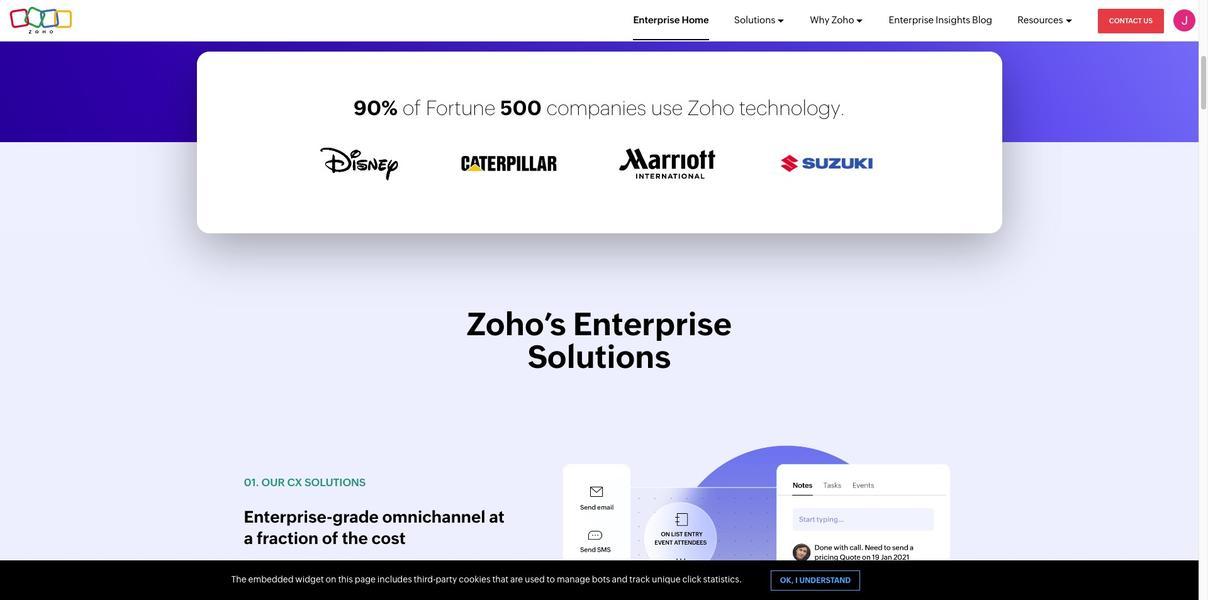 Task type: describe. For each thing, give the bounding box(es) containing it.
cookies
[[459, 575, 491, 585]]

i
[[796, 577, 798, 585]]

solutions inside the zoho's enterprise solutions
[[528, 339, 671, 375]]

invest your operating budget in people not products, without compromising on the power of your cx tools. build an advanced omnichannel cx initiati
[[244, 561, 507, 601]]

power
[[393, 578, 425, 591]]

on inside invest your operating budget in people not products, without compromising on the power of your cx tools. build an advanced omnichannel cx initiati
[[359, 578, 372, 591]]

bots
[[592, 575, 611, 585]]

us
[[1144, 17, 1153, 25]]

contact us link
[[1098, 9, 1165, 33]]

understand
[[800, 577, 851, 585]]

compromising
[[284, 578, 357, 591]]

ok, i understand
[[781, 577, 851, 585]]

0 horizontal spatial on
[[326, 575, 337, 585]]

click
[[683, 575, 702, 585]]

without
[[244, 578, 282, 591]]

zoho enterprise trusted by disney image
[[319, 137, 399, 190]]

budget
[[351, 561, 387, 574]]

to
[[547, 575, 555, 585]]

page
[[355, 575, 376, 585]]

are
[[511, 575, 523, 585]]

our customer solutions image
[[546, 443, 955, 601]]

the embedded widget on this page includes third-party cookies that are used to manage bots and track unique click statistics.
[[231, 575, 743, 585]]

the
[[231, 575, 247, 585]]

0 vertical spatial solutions
[[735, 14, 776, 25]]

and
[[612, 575, 628, 585]]

in
[[390, 561, 399, 574]]

james peterson image
[[1174, 9, 1196, 31]]

grade
[[333, 508, 379, 527]]

enterprise insights blog link
[[889, 0, 993, 40]]

includes
[[378, 575, 412, 585]]

companies
[[547, 96, 647, 120]]

our
[[262, 476, 285, 489]]

operating
[[300, 561, 349, 574]]

zoho enterprise trusted by marriot image
[[619, 137, 715, 191]]

enterprise-
[[244, 508, 333, 527]]

1 horizontal spatial cx
[[435, 595, 450, 601]]

third-
[[414, 575, 436, 585]]

zoho enterprise trusted by suzuki image
[[777, 153, 880, 174]]

technology.
[[740, 96, 846, 120]]

widget
[[295, 575, 324, 585]]

enterprise insights blog
[[889, 14, 993, 25]]

unique
[[652, 575, 681, 585]]

invest
[[244, 561, 274, 574]]

the inside invest your operating budget in people not products, without compromising on the power of your cx tools. build an advanced omnichannel cx initiati
[[375, 578, 391, 591]]

contact
[[1110, 17, 1143, 25]]

of inside invest your operating budget in people not products, without compromising on the power of your cx tools. build an advanced omnichannel cx initiati
[[427, 578, 437, 591]]

resources
[[1018, 14, 1064, 25]]

enterprise home
[[634, 14, 709, 25]]

zoho's enterprise solutions
[[467, 306, 732, 375]]

fraction
[[257, 529, 319, 548]]

why zoho
[[810, 14, 855, 25]]

statistics.
[[704, 575, 743, 585]]

enterprise-grade omnichannel at a fraction of the cost tab panel
[[244, 507, 508, 601]]

fortune
[[426, 96, 496, 120]]

omnichannel inside invest your operating budget in people not products, without compromising on the power of your cx tools. build an advanced omnichannel cx initiati
[[368, 595, 433, 601]]

used
[[525, 575, 545, 585]]



Task type: locate. For each thing, give the bounding box(es) containing it.
your
[[276, 561, 298, 574], [439, 578, 462, 591]]

0 horizontal spatial cx
[[287, 476, 302, 489]]

cx
[[287, 476, 302, 489], [464, 578, 479, 591], [435, 595, 450, 601]]

products,
[[457, 561, 505, 574]]

0 vertical spatial cx
[[287, 476, 302, 489]]

01. our cx solutions
[[244, 476, 366, 489]]

party
[[436, 575, 457, 585]]

the down grade
[[342, 529, 368, 548]]

zoho's
[[467, 306, 566, 342]]

on
[[326, 575, 337, 585], [359, 578, 372, 591]]

0 horizontal spatial zoho
[[688, 96, 735, 120]]

of
[[403, 96, 421, 120], [322, 529, 339, 548], [427, 578, 437, 591]]

embedded
[[248, 575, 294, 585]]

that
[[493, 575, 509, 585]]

cx down products,
[[464, 578, 479, 591]]

enterprise for enterprise insights blog
[[889, 14, 934, 25]]

1 horizontal spatial of
[[403, 96, 421, 120]]

500
[[500, 96, 542, 120]]

1 vertical spatial the
[[375, 578, 391, 591]]

zoho
[[832, 14, 855, 25], [688, 96, 735, 120]]

of up operating at the bottom left of page
[[322, 529, 339, 548]]

cx right "our"
[[287, 476, 302, 489]]

2 horizontal spatial of
[[427, 578, 437, 591]]

zoho right the use
[[688, 96, 735, 120]]

zoho enterprise logo image
[[9, 7, 72, 34]]

manage
[[557, 575, 591, 585]]

solutions
[[305, 476, 366, 489]]

zoho right why
[[832, 14, 855, 25]]

1 horizontal spatial your
[[439, 578, 462, 591]]

omnichannel
[[382, 508, 486, 527], [368, 595, 433, 601]]

enterprise inside "link"
[[634, 14, 680, 25]]

enterprise
[[634, 14, 680, 25], [889, 14, 934, 25], [573, 306, 732, 342]]

the
[[342, 529, 368, 548], [375, 578, 391, 591]]

enterprise for enterprise home
[[634, 14, 680, 25]]

1 vertical spatial of
[[322, 529, 339, 548]]

omnichannel down power at left bottom
[[368, 595, 433, 601]]

2 vertical spatial of
[[427, 578, 437, 591]]

2 vertical spatial cx
[[435, 595, 450, 601]]

0 vertical spatial your
[[276, 561, 298, 574]]

on down operating at the bottom left of page
[[326, 575, 337, 585]]

contact us
[[1110, 17, 1153, 25]]

of right 90%
[[403, 96, 421, 120]]

1 vertical spatial zoho
[[688, 96, 735, 120]]

90%
[[354, 96, 398, 120]]

0 vertical spatial omnichannel
[[382, 508, 486, 527]]

1 vertical spatial cx
[[464, 578, 479, 591]]

0 vertical spatial the
[[342, 529, 368, 548]]

ok,
[[781, 577, 794, 585]]

1 horizontal spatial solutions
[[735, 14, 776, 25]]

1 horizontal spatial on
[[359, 578, 372, 591]]

omnichannel up cost
[[382, 508, 486, 527]]

home
[[682, 14, 709, 25]]

your up embedded
[[276, 561, 298, 574]]

an
[[302, 595, 314, 601]]

advanced
[[316, 595, 365, 601]]

of down people in the left bottom of the page
[[427, 578, 437, 591]]

enterprise inside the zoho's enterprise solutions
[[573, 306, 732, 342]]

tools.
[[244, 595, 272, 601]]

0 horizontal spatial of
[[322, 529, 339, 548]]

0 horizontal spatial your
[[276, 561, 298, 574]]

of inside enterprise-grade omnichannel at a fraction of the cost
[[322, 529, 339, 548]]

why
[[810, 14, 830, 25]]

1 vertical spatial omnichannel
[[368, 595, 433, 601]]

enterprise-grade omnichannel at a fraction of the cost
[[244, 508, 505, 548]]

1 horizontal spatial zoho
[[832, 14, 855, 25]]

your down the not
[[439, 578, 462, 591]]

cost
[[372, 529, 406, 548]]

the inside enterprise-grade omnichannel at a fraction of the cost
[[342, 529, 368, 548]]

blog
[[973, 14, 993, 25]]

90% of fortune 500 companies use zoho technology.
[[354, 96, 846, 120]]

on down budget
[[359, 578, 372, 591]]

build
[[274, 595, 300, 601]]

use
[[651, 96, 683, 120]]

cx down party
[[435, 595, 450, 601]]

this
[[338, 575, 353, 585]]

1 vertical spatial your
[[439, 578, 462, 591]]

enterprise home link
[[634, 0, 709, 40]]

1 vertical spatial solutions
[[528, 339, 671, 375]]

0 vertical spatial zoho
[[832, 14, 855, 25]]

at
[[489, 508, 505, 527]]

0 horizontal spatial the
[[342, 529, 368, 548]]

0 vertical spatial of
[[403, 96, 421, 120]]

zoho enterprise trusted by caterpillar image
[[460, 156, 558, 171]]

not
[[438, 561, 455, 574]]

1 horizontal spatial the
[[375, 578, 391, 591]]

people
[[401, 561, 436, 574]]

insights
[[936, 14, 971, 25]]

the down in
[[375, 578, 391, 591]]

2 horizontal spatial cx
[[464, 578, 479, 591]]

0 horizontal spatial solutions
[[528, 339, 671, 375]]

01.
[[244, 476, 259, 489]]

omnichannel inside enterprise-grade omnichannel at a fraction of the cost
[[382, 508, 486, 527]]

solutions
[[735, 14, 776, 25], [528, 339, 671, 375]]

a
[[244, 529, 253, 548]]

track
[[630, 575, 650, 585]]



Task type: vqa. For each thing, say whether or not it's contained in the screenshot.
top the
yes



